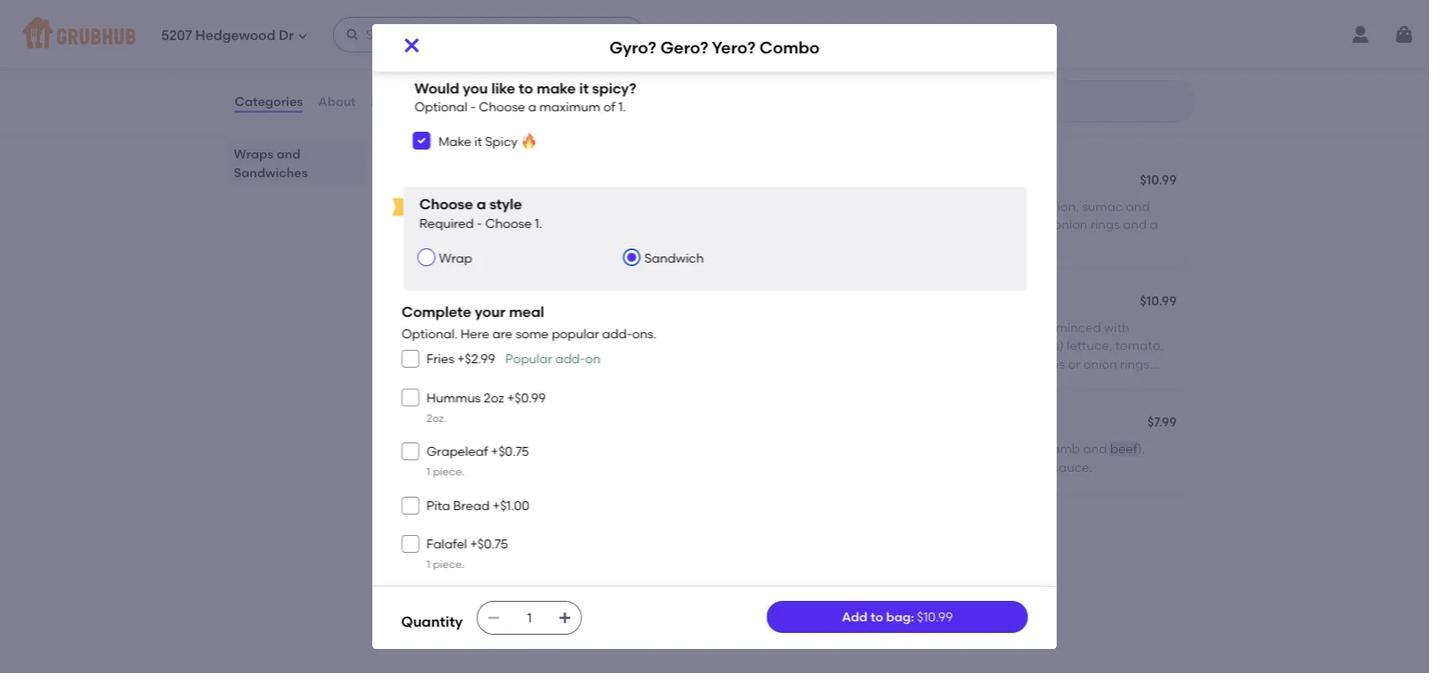 Task type: vqa. For each thing, say whether or not it's contained in the screenshot.
QUESADILLAS
no



Task type: locate. For each thing, give the bounding box(es) containing it.
1 horizontal spatial with
[[921, 356, 949, 371]]

1 vertical spatial pita
[[426, 498, 450, 513]]

0 horizontal spatial to
[[518, 79, 533, 97]]

- down pita bread with beef
[[477, 216, 482, 231]]

about
[[318, 94, 356, 109]]

1 horizontal spatial ,
[[937, 199, 940, 214]]

1 horizontal spatial parsley,
[[815, 338, 861, 353]]

1 , from the left
[[538, 199, 541, 214]]

2 piece. from the top
[[433, 558, 464, 571]]

add- right popular
[[602, 326, 632, 341]]

sauce. inside ), lettuce, tomato, onion, feta and tzatziki sauce.
[[1053, 459, 1093, 475]]

, down beef shawarma combo
[[937, 199, 940, 214]]

yero? up "are" at left
[[493, 295, 526, 310]]

wraps down categories button
[[234, 146, 274, 161]]

a inside the or chicken, onion, provolone, served on sub bread with a side of pepperoncini.
[[483, 459, 492, 475]]

piece. inside grapeleaf + $0.75 1 piece.
[[433, 465, 464, 478]]

0 vertical spatial 1
[[426, 465, 430, 478]]

rings inside '), lettuce, tomato, onion, feta and tzatziki sauce. with your choice of fries or onion rings and a fountain drink.'
[[554, 356, 584, 371]]

reviews
[[371, 94, 421, 109]]

feta down greek style pita bread with gyro meat (lamb and
[[555, 338, 579, 353]]

combo
[[760, 38, 820, 58], [915, 174, 960, 189], [529, 295, 575, 310], [894, 295, 940, 310], [629, 416, 674, 431]]

sandwiches
[[508, 101, 621, 123], [234, 165, 308, 180]]

feta inside '), lettuce, tomato, onion, feta and tzatziki sauce. with your choice of fries or onion rings and a fountain drink.'
[[555, 338, 579, 353]]

choose a style required - choose 1.
[[419, 196, 542, 231]]

spices) inside the minced with parsley, onion and mediterranean spices) lettuce, tomato, and tahini sauce. with your choice of fries or onion rings and a fountain.
[[1022, 338, 1064, 353]]

add inside "wraps and sandwiches make it a combo! add fries or onion rings and a fountain drink for an additional charge."
[[493, 126, 515, 139]]

sandwich
[[644, 251, 704, 266]]

sumac for , lettuce, tomato, onion, sumac and tahini sauce.
[[683, 199, 724, 214]]

feta
[[555, 338, 579, 353], [954, 459, 978, 475]]

wrap down $1.00
[[495, 521, 529, 536]]

it
[[579, 79, 589, 97], [432, 126, 439, 139], [474, 134, 482, 149]]

pita
[[485, 320, 510, 335], [884, 441, 909, 456], [444, 546, 468, 561]]

fries down would you like to make it spicy? optional - choose a maximum of 1.
[[517, 126, 541, 139]]

choice inside the minced with parsley, onion and mediterranean spices) lettuce, tomato, and tahini sauce. with your choice of fries or onion rings and a fountain.
[[981, 356, 1022, 371]]

make inside "wraps and sandwiches make it a combo! add fries or onion rings and a fountain drink for an additional charge."
[[401, 126, 429, 139]]

lettuce, for , lettuce, tomato, onion, sumac and tahini sauce. with your choice of fries or onion rings and a fountain drink.
[[943, 199, 988, 214]]

pita down fountain.
[[884, 441, 909, 456]]

svg image for grapeleaf
[[405, 446, 415, 457]]

and
[[467, 101, 504, 123], [619, 126, 640, 139], [277, 146, 301, 161], [727, 199, 751, 214], [1126, 199, 1150, 214], [1123, 217, 1147, 232], [684, 320, 708, 335], [582, 338, 606, 353], [901, 338, 925, 353], [587, 356, 611, 371], [815, 356, 839, 371], [815, 374, 839, 389], [1083, 441, 1107, 456], [981, 459, 1005, 475], [502, 564, 526, 580], [415, 582, 440, 598]]

fries inside ", lettuce, tomato, onion, sumac and tahini sauce. with your choice of fries or onion rings and a fountain drink."
[[1011, 217, 1036, 232]]

meal
[[509, 303, 544, 320]]

make it spicy 🔥
[[438, 134, 533, 149]]

$10.99 for minced with parsley, onion and mediterranean spices) lettuce, tomato, and tahini sauce. with your choice of fries or onion rings and a fountain.
[[1140, 293, 1177, 308]]

gyro? gero? yero?  combo up "are" at left
[[415, 295, 575, 310]]

drink. up kofta kabob combo
[[868, 235, 901, 250]]

sandwiches down make
[[508, 101, 621, 123]]

with inside '), lettuce, tomato, onion, feta and tzatziki sauce. with your choice of fries or onion rings and a fountain drink.'
[[697, 338, 725, 353]]

0 vertical spatial -
[[470, 99, 475, 114]]

1 horizontal spatial drink.
[[868, 235, 901, 250]]

1 vertical spatial add-
[[555, 352, 585, 367]]

greek style pita bread with gyro meat (lamb and beef
[[815, 441, 1138, 456]]

beef up 'required'
[[415, 174, 443, 189]]

it down optional
[[432, 126, 439, 139]]

to left bag:
[[871, 610, 883, 625]]

0 horizontal spatial on
[[585, 352, 600, 367]]

greek for greek style pita bread with gyro meat (lamb and
[[415, 320, 452, 335]]

mediterranean
[[928, 338, 1019, 353], [529, 564, 620, 580]]

minced inside minced with parsley, onion and mediterranean spices) lettuce, tomato, and tahini sauce.
[[657, 546, 703, 561]]

greek up the fries + $2.99 in the left bottom of the page
[[415, 320, 452, 335]]

on down popular
[[585, 352, 600, 367]]

0 horizontal spatial minced
[[657, 546, 703, 561]]

+ right bread
[[492, 498, 500, 513]]

drink. inside ", lettuce, tomato, onion, sumac and tahini sauce. with your choice of fries or onion rings and a fountain drink."
[[868, 235, 901, 250]]

svg image
[[1394, 24, 1415, 45], [346, 28, 360, 42], [298, 31, 308, 41], [416, 136, 427, 146], [405, 500, 415, 511], [487, 611, 501, 625], [558, 611, 572, 625]]

combo up fountain.
[[894, 295, 940, 310]]

1 1 from the top
[[426, 465, 430, 478]]

0 horizontal spatial style
[[455, 320, 482, 335]]

fries for feta
[[474, 356, 499, 371]]

add left bag:
[[842, 610, 868, 625]]

tomato, inside ", lettuce, tomato, onion, sumac and tahini sauce. with your choice of fries or onion rings and a fountain drink."
[[991, 199, 1039, 214]]

beef down charge.
[[815, 174, 842, 189]]

0 vertical spatial style
[[489, 196, 522, 213]]

a inside ", lettuce, tomato, onion, sumac and tahini sauce. with your choice of fries or onion rings and a fountain drink."
[[1150, 217, 1158, 232]]

a inside '), lettuce, tomato, onion, feta and tzatziki sauce. with your choice of fries or onion rings and a fountain drink.'
[[614, 356, 622, 371]]

$0.75 for grapeleaf
[[498, 444, 529, 459]]

sauce. for ), lettuce, tomato, onion, feta and tzatziki sauce. with your choice of fries or onion rings and a fountain drink.
[[654, 338, 694, 353]]

1 horizontal spatial mediterranean
[[928, 338, 1019, 353]]

minced for minced with parsley, onion and mediterranean spices) lettuce, tomato, and tahini sauce. with your choice of fries or onion rings and a fountain.
[[1056, 320, 1102, 335]]

0 vertical spatial 1.
[[618, 99, 626, 114]]

0 vertical spatial kabob
[[851, 295, 891, 310]]

0 horizontal spatial kabob
[[452, 521, 492, 536]]

shawarma down charge.
[[845, 174, 912, 189]]

1 down 'falafel'
[[426, 558, 430, 571]]

sumac for , lettuce, tomato, onion, sumac and tahini sauce. with your choice of fries or onion rings and a fountain drink.
[[1082, 199, 1123, 214]]

bag:
[[886, 610, 914, 625]]

1 vertical spatial parsley,
[[415, 564, 462, 580]]

1 inside grapeleaf + $0.75 1 piece.
[[426, 465, 430, 478]]

onion, inside the , lettuce, tomato, onion, sumac and tahini sauce.
[[643, 199, 680, 214]]

+ down kofta kabob wrap
[[470, 537, 477, 552]]

spices) inside minced with parsley, onion and mediterranean spices) lettuce, tomato, and tahini sauce.
[[623, 564, 665, 580]]

1. down pita bread with beef
[[534, 216, 542, 231]]

0 vertical spatial wraps
[[401, 101, 463, 123]]

0 horizontal spatial wraps
[[234, 146, 274, 161]]

0 horizontal spatial make
[[401, 126, 429, 139]]

2 vertical spatial style
[[854, 441, 881, 456]]

tomato, for , lettuce, tomato, onion, sumac and tahini sauce.
[[592, 199, 640, 214]]

tahini up fountain.
[[842, 356, 876, 371]]

0 vertical spatial fountain
[[652, 126, 695, 139]]

tzatziki inside '), lettuce, tomato, onion, feta and tzatziki sauce. with your choice of fries or onion rings and a fountain drink.'
[[609, 338, 651, 353]]

combo up greek style pita bread with gyro meat (lamb and
[[529, 295, 575, 310]]

1 horizontal spatial it
[[474, 134, 482, 149]]

choose down pita bread with beef
[[485, 216, 531, 231]]

2 horizontal spatial style
[[854, 441, 881, 456]]

rings for feta
[[554, 356, 584, 371]]

1 vertical spatial meat
[[1009, 441, 1042, 456]]

0 vertical spatial with
[[697, 338, 725, 353]]

onion inside "wraps and sandwiches make it a combo! add fries or onion rings and a fountain drink for an additional charge."
[[557, 126, 586, 139]]

0 horizontal spatial 1.
[[534, 216, 542, 231]]

choice
[[415, 441, 459, 456]]

fountain inside "wraps and sandwiches make it a combo! add fries or onion rings and a fountain drink for an additional charge."
[[652, 126, 695, 139]]

- down you
[[470, 99, 475, 114]]

0 horizontal spatial add
[[493, 126, 515, 139]]

pita right thin
[[444, 546, 468, 561]]

minced for minced with parsley, onion and mediterranean spices) lettuce, tomato, and tahini sauce.
[[657, 546, 703, 561]]

kabob up fountain.
[[851, 295, 891, 310]]

2 , from the left
[[937, 199, 940, 214]]

-
[[470, 99, 475, 114], [477, 216, 482, 231]]

2 shawarma from the left
[[845, 174, 912, 189]]

0 horizontal spatial greek
[[415, 320, 452, 335]]

with right ons.
[[697, 338, 725, 353]]

greek right sub
[[815, 441, 851, 456]]

chicken,
[[522, 441, 573, 456]]

spicy?
[[592, 79, 636, 97]]

combo up provolone,
[[629, 416, 674, 431]]

0 horizontal spatial drink.
[[678, 356, 712, 371]]

+ for fries
[[457, 352, 464, 367]]

fountain left drink
[[652, 126, 695, 139]]

required
[[419, 216, 474, 231]]

2 sumac from the left
[[1082, 199, 1123, 214]]

svg image left hummus
[[405, 392, 415, 403]]

$0.75
[[498, 444, 529, 459], [477, 537, 508, 552]]

mediterranean inside the minced with parsley, onion and mediterranean spices) lettuce, tomato, and tahini sauce. with your choice of fries or onion rings and a fountain.
[[928, 338, 1019, 353]]

of inside the or chicken, onion, provolone, served on sub bread with a side of pepperoncini.
[[522, 459, 534, 475]]

),
[[739, 320, 746, 335], [1138, 441, 1145, 456]]

pita up 'required'
[[415, 199, 439, 214]]

parsley, down thin
[[415, 564, 462, 580]]

+ for falafel
[[470, 537, 477, 552]]

bread inside the or chicken, onion, provolone, served on sub bread with a side of pepperoncini.
[[415, 459, 452, 475]]

1 horizontal spatial pita
[[485, 320, 510, 335]]

1 vertical spatial fountain
[[815, 235, 865, 250]]

1 horizontal spatial feta
[[954, 459, 978, 475]]

parsley, for minced with parsley, onion and mediterranean spices) lettuce, tomato, and tahini sauce. with your choice of fries or onion rings and a fountain.
[[815, 338, 861, 353]]

sandwiches for wraps and sandwiches make it a combo! add fries or onion rings and a fountain drink for an additional charge.
[[508, 101, 621, 123]]

sandwiches inside tab
[[234, 165, 308, 180]]

1 beef from the left
[[415, 174, 443, 189]]

+ up side
[[491, 444, 498, 459]]

1 shawarma from the left
[[446, 174, 513, 189]]

feta down 'greek style pita bread with gyro meat (lamb and beef'
[[954, 459, 978, 475]]

optional.
[[401, 326, 457, 341]]

+ inside falafel + $0.75 1 piece.
[[470, 537, 477, 552]]

your inside ", lettuce, tomato, onion, sumac and tahini sauce. with your choice of fries or onion rings and a fountain drink."
[[923, 217, 949, 232]]

1 horizontal spatial add-
[[602, 326, 632, 341]]

+ down the here
[[457, 352, 464, 367]]

1 down choice
[[426, 465, 430, 478]]

philly
[[555, 416, 588, 431]]

gyro? up the optional.
[[415, 295, 451, 310]]

style up the fries + $2.99 in the left bottom of the page
[[455, 320, 482, 335]]

your
[[923, 217, 949, 232], [475, 303, 505, 320], [728, 338, 754, 353], [952, 356, 978, 371]]

sandwiches for wraps and sandwiches
[[234, 165, 308, 180]]

wrap down "🔥"
[[516, 174, 549, 189]]

rings inside ", lettuce, tomato, onion, sumac and tahini sauce. with your choice of fries or onion rings and a fountain drink."
[[1091, 217, 1120, 232]]

style for greek style pita bread with gyro meat (lamb and beef
[[854, 441, 881, 456]]

style
[[489, 196, 522, 213], [455, 320, 482, 335], [854, 441, 881, 456]]

of
[[603, 99, 615, 114], [996, 217, 1008, 232], [459, 356, 471, 371], [1025, 356, 1037, 371], [462, 441, 474, 456], [522, 459, 534, 475]]

kabob for wrap
[[452, 521, 492, 536]]

svg image down the optional.
[[405, 354, 415, 364]]

beef for shawarma wrap
[[415, 174, 443, 189]]

your inside the minced with parsley, onion and mediterranean spices) lettuce, tomato, and tahini sauce. with your choice of fries or onion rings and a fountain.
[[952, 356, 978, 371]]

some
[[515, 326, 548, 341]]

tahini down falafel + $0.75 1 piece.
[[443, 582, 477, 598]]

pita for greek style pita bread with gyro meat (lamb and beef
[[884, 441, 909, 456]]

lettuce, inside the , lettuce, tomato, onion, sumac and tahini sauce.
[[544, 199, 589, 214]]

it inside would you like to make it spicy? optional - choose a maximum of 1.
[[579, 79, 589, 97]]

style down fountain.
[[854, 441, 881, 456]]

sumac inside ", lettuce, tomato, onion, sumac and tahini sauce. with your choice of fries or onion rings and a fountain drink."
[[1082, 199, 1123, 214]]

wrap for kabob
[[495, 521, 529, 536]]

drink. for with
[[678, 356, 712, 371]]

tahini
[[415, 217, 450, 232], [815, 217, 849, 232], [842, 356, 876, 371], [443, 582, 477, 598]]

drink. inside '), lettuce, tomato, onion, feta and tzatziki sauce. with your choice of fries or onion rings and a fountain drink.'
[[678, 356, 712, 371]]

wraps inside "wraps and sandwiches make it a combo! add fries or onion rings and a fountain drink for an additional charge."
[[401, 101, 463, 123]]

fountain
[[652, 126, 695, 139], [815, 235, 865, 250], [625, 356, 675, 371]]

shawarma for combo
[[845, 174, 912, 189]]

1 vertical spatial $0.75
[[477, 537, 508, 552]]

0 vertical spatial add-
[[602, 326, 632, 341]]

pita left bread
[[426, 498, 450, 513]]

choose up 'required'
[[419, 196, 473, 213]]

shawarma up pita bread with beef
[[446, 174, 513, 189]]

wraps for wraps and sandwiches make it a combo! add fries or onion rings and a fountain drink for an additional charge.
[[401, 101, 463, 123]]

sauce. inside '), lettuce, tomato, onion, feta and tzatziki sauce. with your choice of fries or onion rings and a fountain drink.'
[[654, 338, 694, 353]]

1 horizontal spatial add
[[842, 610, 868, 625]]

kabob
[[851, 295, 891, 310], [452, 521, 492, 536]]

+ for grapeleaf
[[491, 444, 498, 459]]

mediterranean for minced with parsley, onion and mediterranean spices) lettuce, tomato, and tahini sauce. with your choice of fries or onion rings and a fountain.
[[928, 338, 1019, 353]]

choice
[[952, 217, 993, 232], [415, 356, 456, 371], [981, 356, 1022, 371]]

choose inside would you like to make it spicy? optional - choose a maximum of 1.
[[478, 99, 525, 114]]

1 vertical spatial sandwiches
[[234, 165, 308, 180]]

1
[[426, 465, 430, 478], [426, 558, 430, 571]]

2 1 from the top
[[426, 558, 430, 571]]

tzatziki inside ), lettuce, tomato, onion, feta and tzatziki sauce.
[[1008, 459, 1050, 475]]

parsley, up fountain.
[[815, 338, 861, 353]]

piece.
[[433, 465, 464, 478], [433, 558, 464, 571]]

0 horizontal spatial parsley,
[[415, 564, 462, 580]]

, inside ", lettuce, tomato, onion, sumac and tahini sauce. with your choice of fries or onion rings and a fountain drink."
[[937, 199, 940, 214]]

2 horizontal spatial beef
[[1110, 441, 1138, 456]]

mediterranean-ize the philly steak combo
[[415, 416, 674, 431]]

tahini down beef shawarma combo
[[815, 217, 849, 232]]

1 vertical spatial yero?
[[493, 295, 526, 310]]

1 vertical spatial wraps
[[234, 146, 274, 161]]

gyro? gero? yero?  combo
[[610, 38, 820, 58], [415, 295, 575, 310]]

2 horizontal spatial fries
[[1040, 356, 1065, 371]]

falafel + $0.75 1 piece.
[[426, 537, 508, 571]]

0 horizontal spatial beef
[[477, 441, 504, 456]]

grapeleaf + $0.75 1 piece.
[[426, 444, 529, 478]]

0 vertical spatial to
[[518, 79, 533, 97]]

wrap down 'required'
[[439, 251, 472, 266]]

1. inside choose a style required - choose 1.
[[534, 216, 542, 231]]

0 horizontal spatial sandwiches
[[234, 165, 308, 180]]

tahini down pita bread with beef
[[415, 217, 450, 232]]

0 horizontal spatial yero?
[[493, 295, 526, 310]]

2 beef from the left
[[815, 174, 842, 189]]

with down kofta kabob combo
[[921, 356, 949, 371]]

it left spicy
[[474, 134, 482, 149]]

svg image
[[401, 35, 423, 56], [405, 354, 415, 364], [405, 392, 415, 403], [405, 446, 415, 457], [405, 539, 415, 550]]

lettuce, inside '), lettuce, tomato, onion, feta and tzatziki sauce. with your choice of fries or onion rings and a fountain drink.'
[[415, 338, 461, 353]]

and inside the , lettuce, tomato, onion, sumac and tahini sauce.
[[727, 199, 751, 214]]

1 vertical spatial gyro? gero? yero?  combo
[[415, 295, 575, 310]]

onion, inside '), lettuce, tomato, onion, feta and tzatziki sauce. with your choice of fries or onion rings and a fountain drink.'
[[515, 338, 552, 353]]

add left "🔥"
[[493, 126, 515, 139]]

1 horizontal spatial sandwiches
[[508, 101, 621, 123]]

1 horizontal spatial 1.
[[618, 99, 626, 114]]

onion
[[557, 126, 586, 139], [1054, 217, 1088, 232], [864, 338, 898, 353], [518, 356, 551, 371], [1084, 356, 1117, 371], [465, 564, 499, 580]]

wraps and sandwiches tab
[[234, 144, 358, 182]]

2 horizontal spatial it
[[579, 79, 589, 97]]

lettuce, inside minced with parsley, onion and mediterranean spices) lettuce, tomato, and tahini sauce.
[[668, 564, 714, 580]]

tomato, inside '), lettuce, tomato, onion, feta and tzatziki sauce. with your choice of fries or onion rings and a fountain drink.'
[[464, 338, 512, 353]]

drink. for with
[[868, 235, 901, 250]]

kabob down bread
[[452, 521, 492, 536]]

0 horizontal spatial beef
[[415, 174, 443, 189]]

$10.99
[[1140, 172, 1177, 187], [741, 293, 778, 308], [1140, 293, 1177, 308], [917, 610, 953, 625]]

fountain up kofta kabob combo
[[815, 235, 865, 250]]

meat for greek style pita bread with gyro meat (lamb and
[[610, 320, 643, 335]]

drink.
[[868, 235, 901, 250], [678, 356, 712, 371]]

0 horizontal spatial sumac
[[683, 199, 724, 214]]

), for ), lettuce, tomato, onion, feta and tzatziki sauce. with your choice of fries or onion rings and a fountain drink.
[[739, 320, 746, 335]]

1 vertical spatial kabob
[[452, 521, 492, 536]]

piece. inside falafel + $0.75 1 piece.
[[433, 558, 464, 571]]

piece. down grapeleaf
[[433, 465, 464, 478]]

and inside ), lettuce, tomato, onion, feta and tzatziki sauce.
[[981, 459, 1005, 475]]

0 horizontal spatial gyro? gero? yero?  combo
[[415, 295, 575, 310]]

style down beef shawarma wrap
[[489, 196, 522, 213]]

0 horizontal spatial gero?
[[454, 295, 490, 310]]

1 vertical spatial add
[[842, 610, 868, 625]]

bread
[[442, 199, 479, 214], [512, 320, 549, 335], [912, 441, 948, 456], [415, 459, 452, 475]]

0 vertical spatial $0.75
[[498, 444, 529, 459]]

1 vertical spatial with
[[921, 356, 949, 371]]

parsley, inside the minced with parsley, onion and mediterranean spices) lettuce, tomato, and tahini sauce. with your choice of fries or onion rings and a fountain.
[[815, 338, 861, 353]]

0 horizontal spatial it
[[432, 126, 439, 139]]

1 horizontal spatial kofta
[[815, 295, 848, 310]]

an
[[743, 126, 756, 139]]

kabob for combo
[[851, 295, 891, 310]]

would
[[414, 79, 459, 97]]

$0.75 down kofta kabob wrap
[[477, 537, 508, 552]]

yero?
[[712, 38, 756, 58], [493, 295, 526, 310]]

sauce. for ), lettuce, tomato, onion, feta and tzatziki sauce.
[[1053, 459, 1093, 475]]

shawarma for wrap
[[446, 174, 513, 189]]

parsley,
[[815, 338, 861, 353], [415, 564, 462, 580]]

sandwiches down categories button
[[234, 165, 308, 180]]

0 vertical spatial drink.
[[868, 235, 901, 250]]

1 vertical spatial tzatziki
[[1008, 459, 1050, 475]]

1 horizontal spatial wraps
[[401, 101, 463, 123]]

1 vertical spatial on
[[725, 441, 741, 456]]

spices)
[[1022, 338, 1064, 353], [623, 564, 665, 580]]

powerade
[[439, 23, 500, 38]]

gyro for greek style pita bread with gyro meat (lamb and
[[580, 320, 607, 335]]

beef
[[510, 199, 538, 214], [477, 441, 504, 456], [1110, 441, 1138, 456]]

tomato, inside ), lettuce, tomato, onion, feta and tzatziki sauce.
[[863, 459, 911, 475]]

1 horizontal spatial to
[[871, 610, 883, 625]]

wrap
[[516, 174, 549, 189], [439, 251, 472, 266], [495, 521, 529, 536]]

on left sub
[[725, 441, 741, 456]]

svg image for fries
[[405, 354, 415, 364]]

1 for falafel
[[426, 558, 430, 571]]

sumac inside the , lettuce, tomato, onion, sumac and tahini sauce.
[[683, 199, 724, 214]]

fries inside '), lettuce, tomato, onion, feta and tzatziki sauce. with your choice of fries or onion rings and a fountain drink.'
[[474, 356, 499, 371]]

0 horizontal spatial add-
[[555, 352, 585, 367]]

1 vertical spatial drink.
[[678, 356, 712, 371]]

fountain down ons.
[[625, 356, 675, 371]]

0 vertical spatial minced
[[1056, 320, 1102, 335]]

kofta for kofta kabob combo
[[815, 295, 848, 310]]

kofta kabob combo
[[815, 295, 940, 310]]

tomato,
[[592, 199, 640, 214], [991, 199, 1039, 214], [464, 338, 512, 353], [1116, 338, 1164, 353], [863, 459, 911, 475], [717, 564, 765, 580]]

or inside the minced with parsley, onion and mediterranean spices) lettuce, tomato, and tahini sauce. with your choice of fries or onion rings and a fountain.
[[1068, 356, 1081, 371]]

1. down "spicy?"
[[618, 99, 626, 114]]

0 horizontal spatial meat
[[610, 320, 643, 335]]

$0.75 inside grapeleaf + $0.75 1 piece.
[[498, 444, 529, 459]]

tzatziki for ), lettuce, tomato, onion, feta and tzatziki sauce. with your choice of fries or onion rings and a fountain drink.
[[609, 338, 651, 353]]

pita bread + $1.00
[[426, 498, 529, 513]]

1 horizontal spatial beef
[[815, 174, 842, 189]]

0 vertical spatial add
[[493, 126, 515, 139]]

svg image left grapeleaf
[[405, 446, 415, 457]]

1 vertical spatial 1
[[426, 558, 430, 571]]

minced inside the minced with parsley, onion and mediterranean spices) lettuce, tomato, and tahini sauce. with your choice of fries or onion rings and a fountain.
[[1056, 320, 1102, 335]]

fountain inside ", lettuce, tomato, onion, sumac and tahini sauce. with your choice of fries or onion rings and a fountain drink."
[[815, 235, 865, 250]]

0 vertical spatial pita
[[415, 199, 439, 214]]

1 sumac from the left
[[683, 199, 724, 214]]

yero? right fanta
[[712, 38, 756, 58]]

mediterranean inside minced with parsley, onion and mediterranean spices) lettuce, tomato, and tahini sauce.
[[529, 564, 620, 580]]

+ right the 2oz
[[507, 390, 514, 405]]

1 horizontal spatial minced
[[1056, 320, 1102, 335]]

to right like
[[518, 79, 533, 97]]

1.
[[618, 99, 626, 114], [534, 216, 542, 231]]

with inside the minced with parsley, onion and mediterranean spices) lettuce, tomato, and tahini sauce. with your choice of fries or onion rings and a fountain.
[[1105, 320, 1130, 335]]

svg image left 'falafel'
[[405, 539, 415, 550]]

0 vertical spatial ),
[[739, 320, 746, 335]]

Input item quantity number field
[[510, 602, 549, 634]]

ize
[[512, 416, 529, 431]]

with
[[482, 199, 507, 214], [894, 217, 920, 232], [552, 320, 577, 335], [1105, 320, 1130, 335], [951, 441, 976, 456], [455, 459, 480, 475], [471, 546, 497, 561], [705, 546, 731, 561]]

piece. down 'falafel'
[[433, 558, 464, 571]]

or chicken, onion, provolone, served on sub bread with a side of pepperoncini.
[[415, 441, 765, 475]]

0 vertical spatial spices)
[[1022, 338, 1064, 353]]

rings inside the minced with parsley, onion and mediterranean spices) lettuce, tomato, and tahini sauce. with your choice of fries or onion rings and a fountain.
[[1120, 356, 1150, 371]]

1 vertical spatial pita
[[884, 441, 909, 456]]

fries down the optional.
[[426, 352, 454, 367]]

pita left some on the left
[[485, 320, 510, 335]]

shawarma
[[446, 174, 513, 189], [845, 174, 912, 189]]

0 horizontal spatial ,
[[538, 199, 541, 214]]

0 horizontal spatial mediterranean
[[529, 564, 620, 580]]

drink. up served
[[678, 356, 712, 371]]

), inside ), lettuce, tomato, onion, feta and tzatziki sauce.
[[1138, 441, 1145, 456]]

parsley, for minced with parsley, onion and mediterranean spices) lettuce, tomato, and tahini sauce.
[[415, 564, 462, 580]]

$10.99 for greek style pita bread with gyro meat (lamb and
[[741, 293, 778, 308]]

0 vertical spatial pita
[[485, 320, 510, 335]]

combo!
[[451, 126, 491, 139]]

1 piece. from the top
[[433, 465, 464, 478]]

kofta
[[815, 295, 848, 310], [415, 521, 449, 536]]

svg image for falafel
[[405, 539, 415, 550]]

1 horizontal spatial kabob
[[851, 295, 891, 310]]

or
[[544, 126, 554, 139], [1039, 217, 1051, 232], [502, 356, 515, 371], [1068, 356, 1081, 371], [507, 441, 519, 456]]

add
[[493, 126, 515, 139], [842, 610, 868, 625]]

sauce. inside the , lettuce, tomato, onion, sumac and tahini sauce.
[[453, 217, 492, 232]]

0 horizontal spatial shawarma
[[446, 174, 513, 189]]

onion, for ), lettuce, tomato, onion, feta and tzatziki sauce.
[[914, 459, 951, 475]]

categories
[[235, 94, 303, 109]]

1 horizontal spatial spices)
[[1022, 338, 1064, 353]]

(lamb for greek style pita bread with gyro meat (lamb and
[[646, 320, 681, 335]]

gyro? up "spicy?"
[[610, 38, 657, 58]]

make
[[401, 126, 429, 139], [438, 134, 471, 149]]

choose
[[478, 99, 525, 114], [419, 196, 473, 213], [485, 216, 531, 231]]

fries
[[1011, 217, 1036, 232], [474, 356, 499, 371], [1040, 356, 1065, 371]]

lettuce, inside ), lettuce, tomato, onion, feta and tzatziki sauce.
[[815, 459, 860, 475]]

, for , lettuce, tomato, onion, sumac and tahini sauce.
[[538, 199, 541, 214]]

0 horizontal spatial spices)
[[623, 564, 665, 580]]

lettuce, for ), lettuce, tomato, onion, feta and tzatziki sauce.
[[815, 459, 860, 475]]

greek
[[415, 320, 452, 335], [815, 441, 851, 456]]

1 vertical spatial 1.
[[534, 216, 542, 231]]

sauce. for , lettuce, tomato, onion, sumac and tahini sauce.
[[453, 217, 492, 232]]

wraps down would
[[401, 101, 463, 123]]

onion, inside ", lettuce, tomato, onion, sumac and tahini sauce. with your choice of fries or onion rings and a fountain drink."
[[1042, 199, 1079, 214]]

pita for pita bread with
[[415, 199, 439, 214]]

, down beef shawarma wrap
[[538, 199, 541, 214]]

wraps inside wraps and sandwiches
[[234, 146, 274, 161]]

1 horizontal spatial fries
[[517, 126, 541, 139]]

add- down popular
[[555, 352, 585, 367]]

0 vertical spatial meat
[[610, 320, 643, 335]]

spices) for minced with parsley, onion and mediterranean spices) lettuce, tomato, and tahini sauce. with your choice of fries or onion rings and a fountain.
[[1022, 338, 1064, 353]]

$0.75 inside falafel + $0.75 1 piece.
[[477, 537, 508, 552]]

it up maximum
[[579, 79, 589, 97]]

hedgewood
[[195, 28, 276, 44]]

choose down like
[[478, 99, 525, 114]]

gyro? gero? yero?  combo up drink
[[610, 38, 820, 58]]

on
[[585, 352, 600, 367], [725, 441, 741, 456]]

$0.75 up side
[[498, 444, 529, 459]]

2 vertical spatial pita
[[444, 546, 468, 561]]

1 horizontal spatial gyro
[[979, 441, 1006, 456]]

0 horizontal spatial -
[[470, 99, 475, 114]]

tzatziki right popular
[[609, 338, 651, 353]]

style inside choose a style required - choose 1.
[[489, 196, 522, 213]]

lettuce, inside the minced with parsley, onion and mediterranean spices) lettuce, tomato, and tahini sauce. with your choice of fries or onion rings and a fountain.
[[1067, 338, 1113, 353]]

tzatziki down 'greek style pita bread with gyro meat (lamb and beef'
[[1008, 459, 1050, 475]]

feta inside ), lettuce, tomato, onion, feta and tzatziki sauce.
[[954, 459, 978, 475]]

(lamb for greek style pita bread with gyro meat (lamb and beef
[[1045, 441, 1080, 456]]

fountain for ), lettuce, tomato, onion, feta and tzatziki sauce. with your choice of fries or onion rings and a fountain drink.
[[625, 356, 675, 371]]



Task type: describe. For each thing, give the bounding box(es) containing it.
tomato, for , lettuce, tomato, onion, sumac and tahini sauce. with your choice of fries or onion rings and a fountain drink.
[[991, 199, 1039, 214]]

+ inside "hummus 2oz + $0.99 2oz."
[[507, 390, 514, 405]]

your inside the "complete your meal optional. here are some popular add-ons."
[[475, 303, 505, 320]]

5207
[[161, 28, 192, 44]]

would you like to make it spicy? optional - choose a maximum of 1.
[[414, 79, 636, 114]]

side
[[495, 459, 519, 475]]

sauce. for , lettuce, tomato, onion, sumac and tahini sauce. with your choice of fries or onion rings and a fountain drink.
[[852, 217, 891, 232]]

0 vertical spatial on
[[585, 352, 600, 367]]

tahini inside the , lettuce, tomato, onion, sumac and tahini sauce.
[[415, 217, 450, 232]]

wraps for wraps and sandwiches
[[234, 146, 274, 161]]

5207 hedgewood dr
[[161, 28, 294, 44]]

tomato, for ), lettuce, tomato, onion, feta and tzatziki sauce. with your choice of fries or onion rings and a fountain drink.
[[464, 338, 512, 353]]

about button
[[317, 69, 357, 134]]

thin pita with kofta kabob (ground
[[415, 546, 626, 561]]

or inside ", lettuce, tomato, onion, sumac and tahini sauce. with your choice of fries or onion rings and a fountain drink."
[[1039, 217, 1051, 232]]

beef shawarma combo
[[815, 174, 960, 189]]

combo up the additional
[[760, 38, 820, 58]]

tomato, inside the minced with parsley, onion and mediterranean spices) lettuce, tomato, and tahini sauce. with your choice of fries or onion rings and a fountain.
[[1116, 338, 1164, 353]]

$2.99
[[464, 352, 495, 367]]

minced with parsley, onion and mediterranean spices) lettuce, tomato, and tahini sauce.
[[415, 546, 765, 598]]

, for , lettuce, tomato, onion, sumac and tahini sauce. with your choice of fries or onion rings and a fountain drink.
[[937, 199, 940, 214]]

like
[[491, 79, 515, 97]]

2oz
[[483, 390, 504, 405]]

with inside the minced with parsley, onion and mediterranean spices) lettuce, tomato, and tahini sauce. with your choice of fries or onion rings and a fountain.
[[921, 356, 949, 371]]

1 horizontal spatial gero?
[[661, 38, 709, 58]]

categories button
[[234, 69, 304, 134]]

choice for , lettuce, tomato, onion, sumac and tahini sauce. with your choice of fries or onion rings and a fountain drink.
[[952, 217, 993, 232]]

additional
[[759, 126, 812, 139]]

tzatziki for ), lettuce, tomato, onion, feta and tzatziki sauce.
[[1008, 459, 1050, 475]]

and inside wraps and sandwiches
[[277, 146, 301, 161]]

or inside "wraps and sandwiches make it a combo! add fries or onion rings and a fountain drink for an additional charge."
[[544, 126, 554, 139]]

mediterranean for minced with parsley, onion and mediterranean spices) lettuce, tomato, and tahini sauce.
[[529, 564, 620, 580]]

fountain for , lettuce, tomato, onion, sumac and tahini sauce. with your choice of fries or onion rings and a fountain drink.
[[815, 235, 865, 250]]

sub
[[744, 441, 765, 456]]

choice of beef
[[415, 441, 504, 456]]

combo up ", lettuce, tomato, onion, sumac and tahini sauce. with your choice of fries or onion rings and a fountain drink."
[[915, 174, 960, 189]]

complete
[[401, 303, 471, 320]]

2 vertical spatial choose
[[485, 216, 531, 231]]

tahini inside minced with parsley, onion and mediterranean spices) lettuce, tomato, and tahini sauce.
[[443, 582, 477, 598]]

with inside ", lettuce, tomato, onion, sumac and tahini sauce. with your choice of fries or onion rings and a fountain drink."
[[894, 217, 920, 232]]

1 horizontal spatial make
[[438, 134, 471, 149]]

with inside minced with parsley, onion and mediterranean spices) lettuce, tomato, and tahini sauce.
[[705, 546, 731, 561]]

fountain.
[[853, 374, 906, 389]]

on inside the or chicken, onion, provolone, served on sub bread with a side of pepperoncini.
[[725, 441, 741, 456]]

bread
[[453, 498, 489, 513]]

$0.99
[[514, 390, 545, 405]]

onion inside ", lettuce, tomato, onion, sumac and tahini sauce. with your choice of fries or onion rings and a fountain drink."
[[1054, 217, 1088, 232]]

a inside would you like to make it spicy? optional - choose a maximum of 1.
[[528, 99, 536, 114]]

add- inside the "complete your meal optional. here are some popular add-ons."
[[602, 326, 632, 341]]

- inside choose a style required - choose 1.
[[477, 216, 482, 231]]

), for ), lettuce, tomato, onion, feta and tzatziki sauce.
[[1138, 441, 1145, 456]]

orange
[[683, 23, 729, 38]]

1 horizontal spatial gyro?
[[610, 38, 657, 58]]

kofta for kofta kabob wrap
[[415, 521, 449, 536]]

popular add-on
[[505, 352, 600, 367]]

fanta orange
[[644, 23, 729, 38]]

ons.
[[632, 326, 656, 341]]

kofta kabob wrap
[[415, 521, 529, 536]]

of inside ", lettuce, tomato, onion, sumac and tahini sauce. with your choice of fries or onion rings and a fountain drink."
[[996, 217, 1008, 232]]

piece. for grapeleaf
[[433, 465, 464, 478]]

wrap for shawarma
[[516, 174, 549, 189]]

tahini inside ", lettuce, tomato, onion, sumac and tahini sauce. with your choice of fries or onion rings and a fountain drink."
[[815, 217, 849, 232]]

thin
[[415, 546, 441, 561]]

minced with parsley, onion and mediterranean spices) lettuce, tomato, and tahini sauce. with your choice of fries or onion rings and a fountain.
[[815, 320, 1164, 389]]

rings
[[588, 126, 617, 139]]

fries inside the minced with parsley, onion and mediterranean spices) lettuce, tomato, and tahini sauce. with your choice of fries or onion rings and a fountain.
[[1040, 356, 1065, 371]]

your inside '), lettuce, tomato, onion, feta and tzatziki sauce. with your choice of fries or onion rings and a fountain drink.'
[[728, 338, 754, 353]]

tahini inside the minced with parsley, onion and mediterranean spices) lettuce, tomato, and tahini sauce. with your choice of fries or onion rings and a fountain.
[[842, 356, 876, 371]]

served
[[682, 441, 722, 456]]

$0.75 for falafel
[[477, 537, 508, 552]]

style for greek style pita bread with gyro meat (lamb and
[[455, 320, 482, 335]]

spicy
[[485, 134, 517, 149]]

1 vertical spatial wrap
[[439, 251, 472, 266]]

for
[[726, 126, 740, 139]]

mediterranean-
[[415, 416, 512, 431]]

sauce. inside the minced with parsley, onion and mediterranean spices) lettuce, tomato, and tahini sauce. with your choice of fries or onion rings and a fountain.
[[879, 356, 918, 371]]

grapeleaf
[[426, 444, 488, 459]]

$10.99 for , lettuce, tomato, onion, sumac and tahini sauce. with your choice of fries or onion rings and a fountain drink.
[[1140, 172, 1177, 187]]

onion inside '), lettuce, tomato, onion, feta and tzatziki sauce. with your choice of fries or onion rings and a fountain drink.'
[[518, 356, 551, 371]]

, lettuce, tomato, onion, sumac and tahini sauce. with your choice of fries or onion rings and a fountain drink.
[[815, 199, 1158, 250]]

rings for sumac
[[1091, 217, 1120, 232]]

fries + $2.99
[[426, 352, 495, 367]]

pita for pita bread
[[426, 498, 450, 513]]

svg image up would
[[401, 35, 423, 56]]

1 for grapeleaf
[[426, 465, 430, 478]]

- inside would you like to make it spicy? optional - choose a maximum of 1.
[[470, 99, 475, 114]]

sauce. inside minced with parsley, onion and mediterranean spices) lettuce, tomato, and tahini sauce.
[[480, 582, 519, 598]]

kabob
[[534, 546, 572, 561]]

the
[[532, 416, 552, 431]]

meat for greek style pita bread with gyro meat (lamb and beef
[[1009, 441, 1042, 456]]

1. inside would you like to make it spicy? optional - choose a maximum of 1.
[[618, 99, 626, 114]]

pepperoncini.
[[537, 459, 621, 475]]

onion, for , lettuce, tomato, onion, sumac and tahini sauce.
[[643, 199, 680, 214]]

tomato, for ), lettuce, tomato, onion, feta and tzatziki sauce.
[[863, 459, 911, 475]]

make
[[536, 79, 576, 97]]

maximum
[[539, 99, 600, 114]]

gyro for greek style pita bread with gyro meat (lamb and beef
[[979, 441, 1006, 456]]

lettuce, for ), lettuce, tomato, onion, feta and tzatziki sauce. with your choice of fries or onion rings and a fountain drink.
[[415, 338, 461, 353]]

you
[[462, 79, 488, 97]]

here
[[460, 326, 489, 341]]

fries inside "wraps and sandwiches make it a combo! add fries or onion rings and a fountain drink for an additional charge."
[[517, 126, 541, 139]]

optional
[[414, 99, 467, 114]]

onion, for ), lettuce, tomato, onion, feta and tzatziki sauce. with your choice of fries or onion rings and a fountain drink.
[[515, 338, 552, 353]]

provolone,
[[616, 441, 679, 456]]

Search Native Grocery search field
[[1025, 94, 1161, 110]]

greek for greek style pita bread with gyro meat (lamb and beef
[[815, 441, 851, 456]]

0 horizontal spatial fries
[[426, 352, 454, 367]]

drink
[[698, 126, 723, 139]]

lettuce, for , lettuce, tomato, onion, sumac and tahini sauce.
[[544, 199, 589, 214]]

beef for shawarma combo
[[815, 174, 842, 189]]

complete your meal optional. here are some popular add-ons.
[[401, 303, 656, 341]]

a inside choose a style required - choose 1.
[[476, 196, 486, 213]]

1 vertical spatial choose
[[419, 196, 473, 213]]

wraps and sandwiches
[[234, 146, 308, 180]]

spices) for minced with parsley, onion and mediterranean spices) lettuce, tomato, and tahini sauce.
[[623, 564, 665, 580]]

), lettuce, tomato, onion, feta and tzatziki sauce.
[[815, 441, 1145, 475]]

to inside would you like to make it spicy? optional - choose a maximum of 1.
[[518, 79, 533, 97]]

popular
[[505, 352, 552, 367]]

reviews button
[[370, 69, 422, 134]]

(ground
[[575, 546, 623, 561]]

charge.
[[814, 126, 854, 139]]

kofta
[[500, 546, 531, 561]]

fries for sumac
[[1011, 217, 1036, 232]]

, lettuce, tomato, onion, sumac and tahini sauce.
[[415, 199, 751, 232]]

pita for greek style pita bread with gyro meat (lamb and
[[485, 320, 510, 335]]

a inside the minced with parsley, onion and mediterranean spices) lettuce, tomato, and tahini sauce. with your choice of fries or onion rings and a fountain.
[[842, 374, 850, 389]]

beef shawarma wrap
[[415, 174, 549, 189]]

pita bread with beef
[[415, 199, 538, 214]]

🔥
[[520, 134, 533, 149]]

hummus 2oz + $0.99 2oz.
[[426, 390, 545, 424]]

tomato, inside minced with parsley, onion and mediterranean spices) lettuce, tomato, and tahini sauce.
[[717, 564, 765, 580]]

svg image for hummus 2oz
[[405, 392, 415, 403]]

of inside '), lettuce, tomato, onion, feta and tzatziki sauce. with your choice of fries or onion rings and a fountain drink.'
[[459, 356, 471, 371]]

dr
[[279, 28, 294, 44]]

0 horizontal spatial pita
[[444, 546, 468, 561]]

wraps and sandwiches make it a combo! add fries or onion rings and a fountain drink for an additional charge.
[[401, 101, 854, 139]]

add to bag: $10.99
[[842, 610, 953, 625]]

1 horizontal spatial beef
[[510, 199, 538, 214]]

it inside "wraps and sandwiches make it a combo! add fries or onion rings and a fountain drink for an additional charge."
[[432, 126, 439, 139]]

1 vertical spatial gero?
[[454, 295, 490, 310]]

or inside '), lettuce, tomato, onion, feta and tzatziki sauce. with your choice of fries or onion rings and a fountain drink.'
[[502, 356, 515, 371]]

of inside would you like to make it spicy? optional - choose a maximum of 1.
[[603, 99, 615, 114]]

with inside the or chicken, onion, provolone, served on sub bread with a side of pepperoncini.
[[455, 459, 480, 475]]

fanta
[[644, 23, 680, 38]]

or inside the or chicken, onion, provolone, served on sub bread with a side of pepperoncini.
[[507, 441, 519, 456]]

greek style pita bread with gyro meat (lamb and
[[415, 320, 711, 335]]

choice for ), lettuce, tomato, onion, feta and tzatziki sauce. with your choice of fries or onion rings and a fountain drink.
[[415, 356, 456, 371]]

piece. for falafel
[[433, 558, 464, 571]]

onion, for , lettuce, tomato, onion, sumac and tahini sauce. with your choice of fries or onion rings and a fountain drink.
[[1042, 199, 1079, 214]]

onion, inside the or chicken, onion, provolone, served on sub bread with a side of pepperoncini.
[[576, 441, 613, 456]]

hummus
[[426, 390, 480, 405]]

$7.99
[[1148, 414, 1177, 429]]

feta for ), lettuce, tomato, onion, feta and tzatziki sauce. with your choice of fries or onion rings and a fountain drink.
[[555, 338, 579, 353]]

1 horizontal spatial yero?
[[712, 38, 756, 58]]

steak
[[591, 416, 626, 431]]

onion inside minced with parsley, onion and mediterranean spices) lettuce, tomato, and tahini sauce.
[[465, 564, 499, 580]]

$1.00
[[500, 498, 529, 513]]

popular
[[551, 326, 599, 341]]

of inside the minced with parsley, onion and mediterranean spices) lettuce, tomato, and tahini sauce. with your choice of fries or onion rings and a fountain.
[[1025, 356, 1037, 371]]

2oz.
[[426, 411, 446, 424]]

falafel
[[426, 537, 467, 552]]

feta for ), lettuce, tomato, onion, feta and tzatziki sauce.
[[954, 459, 978, 475]]

), lettuce, tomato, onion, feta and tzatziki sauce. with your choice of fries or onion rings and a fountain drink.
[[415, 320, 754, 371]]

0 horizontal spatial gyro?
[[415, 295, 451, 310]]

quantity
[[401, 613, 463, 630]]

are
[[492, 326, 512, 341]]

0 vertical spatial gyro? gero? yero?  combo
[[610, 38, 820, 58]]

main navigation navigation
[[0, 0, 1430, 69]]



